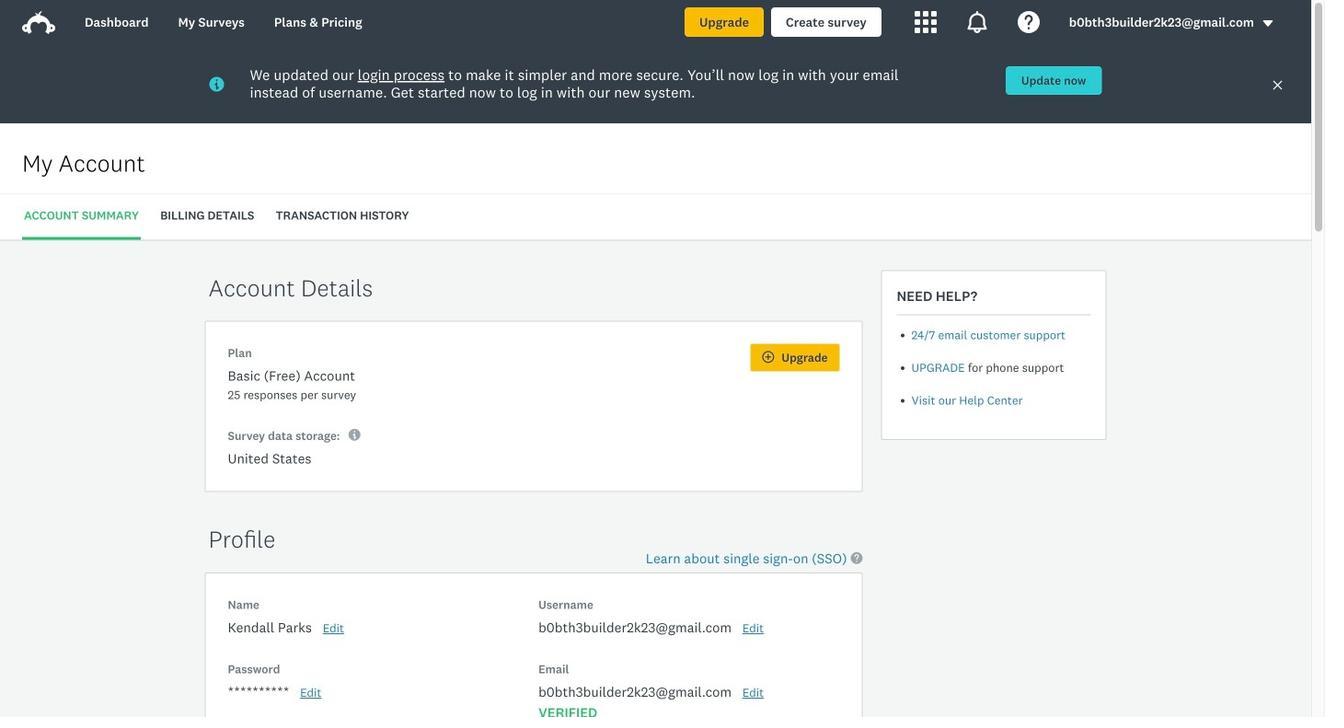 Task type: vqa. For each thing, say whether or not it's contained in the screenshot.
leftmost Products Icon
yes



Task type: describe. For each thing, give the bounding box(es) containing it.
dropdown arrow image
[[1262, 17, 1275, 30]]

help icon image
[[1018, 11, 1040, 33]]

x image
[[1272, 79, 1284, 91]]

2 products icon image from the left
[[966, 11, 989, 33]]

1 products icon image from the left
[[915, 11, 937, 33]]



Task type: locate. For each thing, give the bounding box(es) containing it.
surveymonkey logo image
[[22, 11, 55, 34]]

products icon image
[[915, 11, 937, 33], [966, 11, 989, 33]]

1 horizontal spatial products icon image
[[966, 11, 989, 33]]

0 horizontal spatial products icon image
[[915, 11, 937, 33]]



